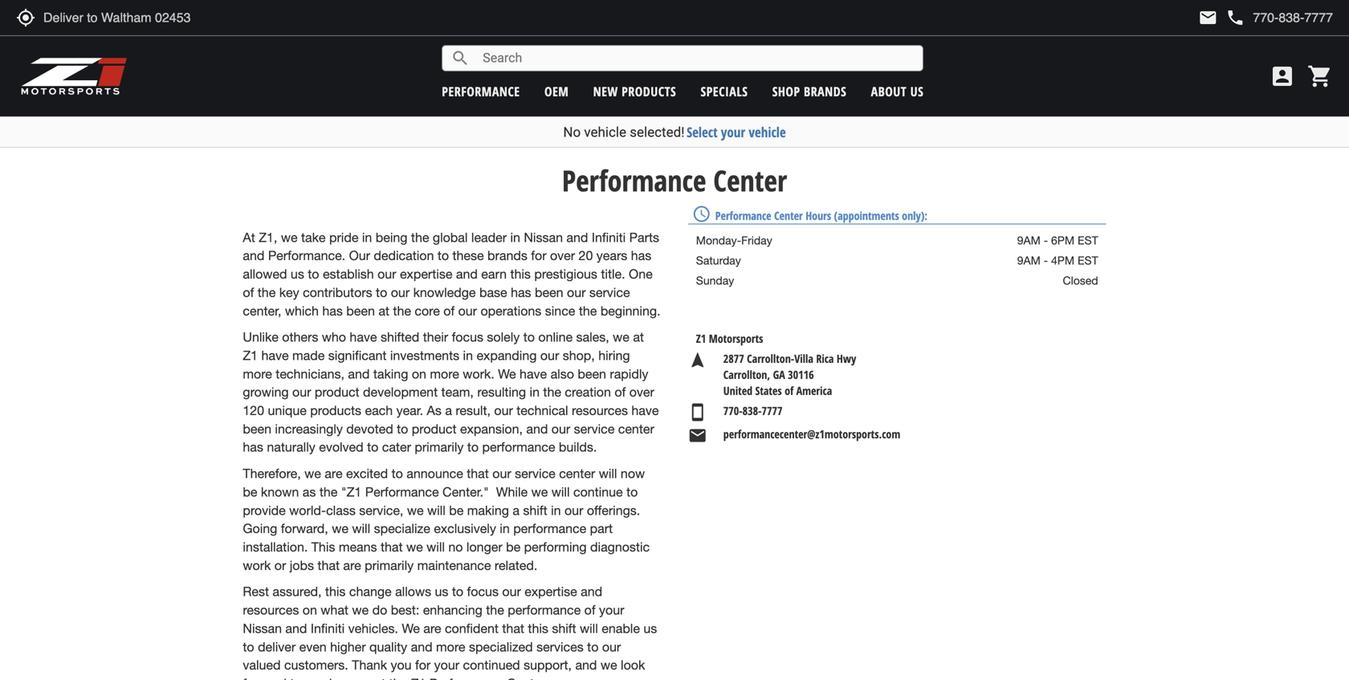 Task type: vqa. For each thing, say whether or not it's contained in the screenshot.
The Works Great Especially If You Have A Wing Or Lip.
no



Task type: describe. For each thing, give the bounding box(es) containing it.
friday
[[742, 234, 773, 247]]

1 vertical spatial your
[[599, 603, 625, 618]]

shifted
[[381, 330, 420, 345]]

change
[[349, 585, 392, 600]]

will left continue
[[552, 485, 570, 500]]

center inside unlike others who have shifted their focus solely to online sales, we at z1 have made significant investments in expanding our shop, hiring more technicians, and taking on more work. we have also been rapidly growing our product development team, resulting in the creation of over 120 unique products each year. as a result, our technical resources have been increasingly devoted to product expansion, and our service center has naturally evolved to cater primarily to performance builds.
[[619, 422, 655, 437]]

to down global
[[438, 248, 449, 263]]

made
[[293, 348, 325, 363]]

nissan inside at z1, we take pride in being the global leader in nissan and infiniti parts and performance. our dedication to these brands for over 20 years has allowed us to establish our expertise and earn this prestigious title. one of the key contributors to our knowledge base has been our service center, which has been at the core of our operations since the beginning.
[[524, 230, 563, 245]]

0 vertical spatial center
[[714, 161, 788, 200]]

the inside therefore, we are excited to announce that our service center will now be known as the "z1 performance center."  while we will continue to provide world-class service, we will be making a shift in our offerings. going forward, we will specialize exclusively in performance part installation. this means that we will no longer be performing diagnostic work or jobs that are primarily maintenance related.
[[320, 485, 338, 500]]

838-
[[743, 404, 762, 419]]

account_box link
[[1266, 63, 1300, 89]]

resources inside unlike others who have shifted their focus solely to online sales, we at z1 have made significant investments in expanding our shop, hiring more technicians, and taking on more work. we have also been rapidly growing our product development team, resulting in the creation of over 120 unique products each year. as a result, our technical resources have been increasingly devoted to product expansion, and our service center has naturally evolved to cater primarily to performance builds.
[[572, 403, 628, 418]]

support,
[[524, 658, 572, 673]]

also
[[551, 367, 574, 382]]

1 horizontal spatial brands
[[804, 83, 847, 100]]

in up our
[[362, 230, 372, 245]]

for inside at z1, we take pride in being the global leader in nissan and infiniti parts and performance. our dedication to these brands for over 20 years has allowed us to establish our expertise and earn this prestigious title. one of the key contributors to our knowledge base has been our service center, which has been at the core of our operations since the beginning.
[[531, 248, 547, 263]]

confident
[[445, 621, 499, 636]]

performance inside therefore, we are excited to announce that our service center will now be known as the "z1 performance center."  while we will continue to provide world-class service, we will be making a shift in our offerings. going forward, we will specialize exclusively in performance part installation. this means that we will no longer be performing diagnostic work or jobs that are primarily maintenance related.
[[365, 485, 439, 500]]

monday-friday
[[696, 234, 773, 247]]

over inside at z1, we take pride in being the global leader in nissan and infiniti parts and performance. our dedication to these brands for over 20 years has allowed us to establish our expertise and earn this prestigious title. one of the key contributors to our knowledge base has been our service center, which has been at the core of our operations since the beginning.
[[550, 248, 575, 263]]

and up even
[[286, 621, 307, 636]]

new
[[594, 83, 618, 100]]

means
[[339, 540, 377, 555]]

2 vertical spatial your
[[434, 658, 460, 673]]

others
[[282, 330, 318, 345]]

to down "performance."
[[308, 267, 319, 282]]

9am for 9am - 4pm est
[[1018, 254, 1041, 267]]

builds.
[[559, 440, 597, 455]]

9am - 4pm est
[[1018, 254, 1099, 267]]

that down specialize
[[381, 540, 403, 555]]

of down the knowledge
[[444, 304, 455, 318]]

0 vertical spatial are
[[325, 467, 343, 481]]

shopping_cart link
[[1304, 63, 1334, 89]]

we left look
[[601, 658, 618, 673]]

select
[[687, 123, 718, 141]]

shop
[[773, 83, 801, 100]]

look
[[621, 658, 645, 673]]

we right while on the bottom of page
[[532, 485, 548, 500]]

title.
[[601, 267, 626, 282]]

to down expansion,
[[468, 440, 479, 455]]

smartphone
[[688, 403, 708, 422]]

performance inside "rest assured, this change allows us to focus our expertise and resources on what we do best: enhancing the performance of your nissan and infiniti vehicles. we are confident that this shift will enable us to deliver even higher quality and more specialized services to our valued customers. thank you for your continued support, and we look forward to serving you at the z1 performance center."
[[430, 677, 503, 681]]

est for 9am - 4pm est
[[1078, 254, 1099, 267]]

offerings.
[[587, 503, 641, 518]]

performance inside access_time performance center hours (appointments only):
[[716, 208, 772, 223]]

as
[[427, 403, 442, 418]]

mail link
[[1199, 8, 1218, 27]]

1 vertical spatial are
[[343, 558, 361, 573]]

performancecenter@z1motorsports.com
[[724, 427, 901, 442]]

account_box
[[1270, 63, 1296, 89]]

evolved
[[319, 440, 364, 455]]

0 horizontal spatial you
[[350, 677, 371, 681]]

taking
[[373, 367, 408, 382]]

service inside at z1, we take pride in being the global leader in nissan and infiniti parts and performance. our dedication to these brands for over 20 years has allowed us to establish our expertise and earn this prestigious title. one of the key contributors to our knowledge base has been our service center, which has been at the core of our operations since the beginning.
[[590, 285, 630, 300]]

0 vertical spatial product
[[315, 385, 360, 400]]

investments
[[390, 348, 460, 363]]

new products
[[594, 83, 677, 100]]

we up as
[[305, 467, 321, 481]]

to down "now"
[[627, 485, 638, 500]]

2 horizontal spatial be
[[506, 540, 521, 555]]

even
[[299, 640, 327, 655]]

infiniti inside "rest assured, this change allows us to focus our expertise and resources on what we do best: enhancing the performance of your nissan and infiniti vehicles. we are confident that this shift will enable us to deliver even higher quality and more specialized services to our valued customers. thank you for your continued support, and we look forward to serving you at the z1 performance center."
[[311, 621, 345, 636]]

been down 120
[[243, 422, 272, 437]]

leader
[[472, 230, 507, 245]]

for inside "rest assured, this change allows us to focus our expertise and resources on what we do best: enhancing the performance of your nissan and infiniti vehicles. we are confident that this shift will enable us to deliver even higher quality and more specialized services to our valued customers. thank you for your continued support, and we look forward to serving you at the z1 performance center."
[[415, 658, 431, 673]]

states
[[756, 383, 782, 399]]

Search search field
[[470, 46, 923, 71]]

- for 4pm
[[1044, 254, 1049, 267]]

resulting
[[478, 385, 526, 400]]

saturday
[[696, 254, 741, 267]]

performance inside unlike others who have shifted their focus solely to online sales, we at z1 have made significant investments in expanding our shop, hiring more technicians, and taking on more work. we have also been rapidly growing our product development team, resulting in the creation of over 120 unique products each year. as a result, our technical resources have been increasingly devoted to product expansion, and our service center has naturally evolved to cater primarily to performance builds.
[[483, 440, 556, 455]]

since
[[545, 304, 576, 318]]

we inside "rest assured, this change allows us to focus our expertise and resources on what we do best: enhancing the performance of your nissan and infiniti vehicles. we are confident that this shift will enable us to deliver even higher quality and more specialized services to our valued customers. thank you for your continued support, and we look forward to serving you at the z1 performance center."
[[402, 621, 420, 636]]

provide
[[243, 503, 286, 518]]

that up making
[[467, 467, 489, 481]]

have up significant
[[350, 330, 377, 345]]

more inside "rest assured, this change allows us to focus our expertise and resources on what we do best: enhancing the performance of your nissan and infiniti vehicles. we are confident that this shift will enable us to deliver even higher quality and more specialized services to our valued customers. thank you for your continued support, and we look forward to serving you at the z1 performance center."
[[436, 640, 466, 655]]

focus inside unlike others who have shifted their focus solely to online sales, we at z1 have made significant investments in expanding our shop, hiring more technicians, and taking on more work. we have also been rapidly growing our product development team, resulting in the creation of over 120 unique products each year. as a result, our technical resources have been increasingly devoted to product expansion, and our service center has naturally evolved to cater primarily to performance builds.
[[452, 330, 484, 345]]

our
[[349, 248, 370, 263]]

to up cater at left
[[397, 422, 408, 437]]

0 vertical spatial you
[[391, 658, 412, 673]]

closed
[[1063, 274, 1099, 287]]

making
[[467, 503, 509, 518]]

at z1, we take pride in being the global leader in nissan and infiniti parts and performance. our dedication to these brands for over 20 years has allowed us to establish our expertise and earn this prestigious title. one of the key contributors to our knowledge base has been our service center, which has been at the core of our operations since the beginning.
[[243, 230, 661, 318]]

and down technical
[[527, 422, 548, 437]]

that down the this
[[318, 558, 340, 573]]

have down unlike
[[262, 348, 289, 363]]

rest
[[243, 585, 269, 600]]

to right services
[[588, 640, 599, 655]]

infiniti inside at z1, we take pride in being the global leader in nissan and infiniti parts and performance. our dedication to these brands for over 20 years has allowed us to establish our expertise and earn this prestigious title. one of the key contributors to our knowledge base has been our service center, which has been at the core of our operations since the beginning.
[[592, 230, 626, 245]]

team,
[[442, 385, 474, 400]]

diagnostic
[[591, 540, 650, 555]]

we inside unlike others who have shifted their focus solely to online sales, we at z1 have made significant investments in expanding our shop, hiring more technicians, and taking on more work. we have also been rapidly growing our product development team, resulting in the creation of over 120 unique products each year. as a result, our technical resources have been increasingly devoted to product expansion, and our service center has naturally evolved to cater primarily to performance builds.
[[498, 367, 516, 382]]

villa
[[795, 351, 814, 367]]

to down cater at left
[[392, 467, 403, 481]]

carrollton-
[[747, 351, 795, 367]]

continued
[[463, 658, 520, 673]]

unlike others who have shifted their focus solely to online sales, we at z1 have made significant investments in expanding our shop, hiring more technicians, and taking on more work. we have also been rapidly growing our product development team, resulting in the creation of over 120 unique products each year. as a result, our technical resources have been increasingly devoted to product expansion, and our service center has naturally evolved to cater primarily to performance builds.
[[243, 330, 659, 455]]

we up specialize
[[407, 503, 424, 518]]

years
[[597, 248, 628, 263]]

customers.
[[284, 658, 348, 673]]

growing
[[243, 385, 289, 400]]

770-838-7777
[[724, 404, 783, 419]]

will left no
[[427, 540, 445, 555]]

shop,
[[563, 348, 595, 363]]

to up enhancing
[[452, 585, 464, 600]]

quality
[[370, 640, 408, 655]]

oem
[[545, 83, 569, 100]]

earn
[[482, 267, 507, 282]]

expertise inside at z1, we take pride in being the global leader in nissan and infiniti parts and performance. our dedication to these brands for over 20 years has allowed us to establish our expertise and earn this prestigious title. one of the key contributors to our knowledge base has been our service center, which has been at the core of our operations since the beginning.
[[400, 267, 453, 282]]

in up technical
[[530, 385, 540, 400]]

forward,
[[281, 522, 328, 536]]

which
[[285, 304, 319, 318]]

serving
[[305, 677, 347, 681]]

the up sales,
[[579, 304, 597, 318]]

services
[[537, 640, 584, 655]]

center inside access_time performance center hours (appointments only):
[[775, 208, 803, 223]]

and right quality
[[411, 640, 433, 655]]

1 horizontal spatial products
[[622, 83, 677, 100]]

1 horizontal spatial product
[[412, 422, 457, 437]]

access_time performance center hours (appointments only):
[[692, 204, 928, 224]]

center.
[[507, 677, 548, 681]]

1 horizontal spatial be
[[449, 503, 464, 518]]

hiring
[[599, 348, 630, 363]]

a inside unlike others who have shifted their focus solely to online sales, we at z1 have made significant investments in expanding our shop, hiring more technicians, and taking on more work. we have also been rapidly growing our product development team, resulting in the creation of over 120 unique products each year. as a result, our technical resources have been increasingly devoted to product expansion, and our service center has naturally evolved to cater primarily to performance builds.
[[445, 403, 452, 418]]

performancecenter@z1motorsports.com link
[[716, 426, 909, 446]]

shift inside "rest assured, this change allows us to focus our expertise and resources on what we do best: enhancing the performance of your nissan and infiniti vehicles. we are confident that this shift will enable us to deliver even higher quality and more specialized services to our valued customers. thank you for your continued support, and we look forward to serving you at the z1 performance center."
[[552, 621, 577, 636]]

excited
[[346, 467, 388, 481]]

part
[[590, 522, 613, 536]]

unlike
[[243, 330, 279, 345]]

the inside unlike others who have shifted their focus solely to online sales, we at z1 have made significant investments in expanding our shop, hiring more technicians, and taking on more work. we have also been rapidly growing our product development team, resulting in the creation of over 120 unique products each year. as a result, our technical resources have been increasingly devoted to product expansion, and our service center has naturally evolved to cater primarily to performance builds.
[[544, 385, 562, 400]]

will up exclusively at the bottom left of the page
[[427, 503, 446, 518]]

2 vertical spatial this
[[528, 621, 549, 636]]

no
[[449, 540, 463, 555]]

nissan inside "rest assured, this change allows us to focus our expertise and resources on what we do best: enhancing the performance of your nissan and infiniti vehicles. we are confident that this shift will enable us to deliver even higher quality and more specialized services to our valued customers. thank you for your continued support, and we look forward to serving you at the z1 performance center."
[[243, 621, 282, 636]]

we down specialize
[[407, 540, 423, 555]]

of inside "rest assured, this change allows us to focus our expertise and resources on what we do best: enhancing the performance of your nissan and infiniti vehicles. we are confident that this shift will enable us to deliver even higher quality and more specialized services to our valued customers. thank you for your continued support, and we look forward to serving you at the z1 performance center."
[[585, 603, 596, 618]]

has up one
[[631, 248, 652, 263]]

select your vehicle link
[[687, 123, 786, 141]]

we down 'class'
[[332, 522, 349, 536]]

products inside unlike others who have shifted their focus solely to online sales, we at z1 have made significant investments in expanding our shop, hiring more technicians, and taking on more work. we have also been rapidly growing our product development team, resulting in the creation of over 120 unique products each year. as a result, our technical resources have been increasingly devoted to product expansion, and our service center has naturally evolved to cater primarily to performance builds.
[[310, 403, 362, 418]]

on inside "rest assured, this change allows us to focus our expertise and resources on what we do best: enhancing the performance of your nissan and infiniti vehicles. we are confident that this shift will enable us to deliver even higher quality and more specialized services to our valued customers. thank you for your continued support, and we look forward to serving you at the z1 performance center."
[[303, 603, 317, 618]]

will up continue
[[599, 467, 617, 481]]

the up the "dedication"
[[411, 230, 429, 245]]

we left do
[[352, 603, 369, 618]]

going
[[243, 522, 277, 536]]

have down rapidly in the bottom of the page
[[632, 403, 659, 418]]

as
[[303, 485, 316, 500]]

motorsports
[[709, 331, 764, 346]]

service inside unlike others who have shifted their focus solely to online sales, we at z1 have made significant investments in expanding our shop, hiring more technicians, and taking on more work. we have also been rapidly growing our product development team, resulting in the creation of over 120 unique products each year. as a result, our technical resources have been increasingly devoted to product expansion, and our service center has naturally evolved to cater primarily to performance builds.
[[574, 422, 615, 437]]

more up "team,"
[[430, 367, 459, 382]]

hwy
[[837, 351, 857, 367]]

has down contributors
[[322, 304, 343, 318]]

and down at
[[243, 248, 265, 263]]

at inside unlike others who have shifted their focus solely to online sales, we at z1 have made significant investments in expanding our shop, hiring more technicians, and taking on more work. we have also been rapidly growing our product development team, resulting in the creation of over 120 unique products each year. as a result, our technical resources have been increasingly devoted to product expansion, and our service center has naturally evolved to cater primarily to performance builds.
[[633, 330, 644, 345]]

and up enable
[[581, 585, 603, 600]]

valued
[[243, 658, 281, 673]]

phone link
[[1226, 8, 1334, 27]]

known
[[261, 485, 299, 500]]

therefore,
[[243, 467, 301, 481]]

"z1
[[341, 485, 362, 500]]

are inside "rest assured, this change allows us to focus our expertise and resources on what we do best: enhancing the performance of your nissan and infiniti vehicles. we are confident that this shift will enable us to deliver even higher quality and more specialized services to our valued customers. thank you for your continued support, and we look forward to serving you at the z1 performance center."
[[424, 621, 442, 636]]

take
[[301, 230, 326, 245]]

prestigious
[[535, 267, 598, 282]]

specialized
[[469, 640, 533, 655]]

9am - 6pm est
[[1018, 234, 1099, 247]]

and down these
[[456, 267, 478, 282]]

only):
[[902, 208, 928, 223]]

world-
[[289, 503, 326, 518]]

rapidly
[[610, 367, 649, 382]]

about
[[871, 83, 907, 100]]

over inside unlike others who have shifted their focus solely to online sales, we at z1 have made significant investments in expanding our shop, hiring more technicians, and taking on more work. we have also been rapidly growing our product development team, resulting in the creation of over 120 unique products each year. as a result, our technical resources have been increasingly devoted to product expansion, and our service center has naturally evolved to cater primarily to performance builds.
[[630, 385, 655, 400]]

and down significant
[[348, 367, 370, 382]]

one
[[629, 267, 653, 282]]

enable
[[602, 621, 640, 636]]

center inside therefore, we are excited to announce that our service center will now be known as the "z1 performance center."  while we will continue to provide world-class service, we will be making a shift in our offerings. going forward, we will specialize exclusively in performance part installation. this means that we will no longer be performing diagnostic work or jobs that are primarily maintenance related.
[[559, 467, 596, 481]]



Task type: locate. For each thing, give the bounding box(es) containing it.
0 vertical spatial be
[[243, 485, 258, 500]]

a inside therefore, we are excited to announce that our service center will now be known as the "z1 performance center."  while we will continue to provide world-class service, we will be making a shift in our offerings. going forward, we will specialize exclusively in performance part installation. this means that we will no longer be performing diagnostic work or jobs that are primarily maintenance related.
[[513, 503, 520, 518]]

been up since
[[535, 285, 564, 300]]

z1 inside unlike others who have shifted their focus solely to online sales, we at z1 have made significant investments in expanding our shop, hiring more technicians, and taking on more work. we have also been rapidly growing our product development team, resulting in the creation of over 120 unique products each year. as a result, our technical resources have been increasingly devoted to product expansion, and our service center has naturally evolved to cater primarily to performance builds.
[[243, 348, 258, 363]]

0 horizontal spatial we
[[402, 621, 420, 636]]

are
[[325, 467, 343, 481], [343, 558, 361, 573], [424, 621, 442, 636]]

resources
[[572, 403, 628, 418], [243, 603, 299, 618]]

2 9am from the top
[[1018, 254, 1041, 267]]

expertise inside "rest assured, this change allows us to focus our expertise and resources on what we do best: enhancing the performance of your nissan and infiniti vehicles. we are confident that this shift will enable us to deliver even higher quality and more specialized services to our valued customers. thank you for your continued support, and we look forward to serving you at the z1 performance center."
[[525, 585, 578, 600]]

0 vertical spatial this
[[511, 267, 531, 282]]

1 horizontal spatial vehicle
[[749, 123, 786, 141]]

global
[[433, 230, 468, 245]]

ga
[[773, 367, 786, 383]]

a
[[445, 403, 452, 418], [513, 503, 520, 518]]

focus inside "rest assured, this change allows us to focus our expertise and resources on what we do best: enhancing the performance of your nissan and infiniti vehicles. we are confident that this shift will enable us to deliver even higher quality and more specialized services to our valued customers. thank you for your continued support, and we look forward to serving you at the z1 performance center."
[[467, 585, 499, 600]]

and up the '20' on the top of page
[[567, 230, 588, 245]]

center
[[619, 422, 655, 437], [559, 467, 596, 481]]

1 9am from the top
[[1018, 234, 1041, 247]]

primarily inside therefore, we are excited to announce that our service center will now be known as the "z1 performance center."  while we will continue to provide world-class service, we will be making a shift in our offerings. going forward, we will specialize exclusively in performance part installation. this means that we will no longer be performing diagnostic work or jobs that are primarily maintenance related.
[[365, 558, 414, 573]]

cater
[[382, 440, 411, 455]]

focus up enhancing
[[467, 585, 499, 600]]

your right the select
[[721, 123, 746, 141]]

been down contributors
[[347, 304, 375, 318]]

2 horizontal spatial are
[[424, 621, 442, 636]]

0 horizontal spatial expertise
[[400, 267, 453, 282]]

search
[[451, 49, 470, 68]]

us
[[291, 267, 304, 282], [435, 585, 449, 600], [644, 621, 658, 636]]

(appointments
[[835, 208, 900, 223]]

1 horizontal spatial resources
[[572, 403, 628, 418]]

1 horizontal spatial us
[[435, 585, 449, 600]]

us up key
[[291, 267, 304, 282]]

the left core
[[393, 304, 411, 318]]

brands right "shop"
[[804, 83, 847, 100]]

at inside "rest assured, this change allows us to focus our expertise and resources on what we do best: enhancing the performance of your nissan and infiniti vehicles. we are confident that this shift will enable us to deliver even higher quality and more specialized services to our valued customers. thank you for your continued support, and we look forward to serving you at the z1 performance center."
[[375, 677, 386, 681]]

est
[[1078, 234, 1099, 247], [1078, 254, 1099, 267]]

2 vertical spatial are
[[424, 621, 442, 636]]

installation.
[[243, 540, 308, 555]]

primarily up change
[[365, 558, 414, 573]]

0 horizontal spatial product
[[315, 385, 360, 400]]

9am left 6pm
[[1018, 234, 1041, 247]]

of inside unlike others who have shifted their focus solely to online sales, we at z1 have made significant investments in expanding our shop, hiring more technicians, and taking on more work. we have also been rapidly growing our product development team, resulting in the creation of over 120 unique products each year. as a result, our technical resources have been increasingly devoted to product expansion, and our service center has naturally evolved to cater primarily to performance builds.
[[615, 385, 626, 400]]

key
[[279, 285, 299, 300]]

are up "z1
[[325, 467, 343, 481]]

0 horizontal spatial a
[[445, 403, 452, 418]]

0 horizontal spatial us
[[291, 267, 304, 282]]

at down beginning.
[[633, 330, 644, 345]]

that inside "rest assured, this change allows us to focus our expertise and resources on what we do best: enhancing the performance of your nissan and infiniti vehicles. we are confident that this shift will enable us to deliver even higher quality and more specialized services to our valued customers. thank you for your continued support, and we look forward to serving you at the z1 performance center."
[[502, 621, 525, 636]]

1 vertical spatial infiniti
[[311, 621, 345, 636]]

1 vertical spatial for
[[415, 658, 431, 673]]

1 horizontal spatial we
[[498, 367, 516, 382]]

of
[[243, 285, 254, 300], [444, 304, 455, 318], [785, 383, 794, 399], [615, 385, 626, 400], [585, 603, 596, 618]]

oem link
[[545, 83, 569, 100]]

2877
[[724, 351, 745, 367]]

0 horizontal spatial are
[[325, 467, 343, 481]]

4pm
[[1052, 254, 1075, 267]]

0 vertical spatial expertise
[[400, 267, 453, 282]]

1 vertical spatial product
[[412, 422, 457, 437]]

do
[[372, 603, 387, 618]]

about us link
[[871, 83, 924, 100]]

the right as
[[320, 485, 338, 500]]

2 horizontal spatial your
[[721, 123, 746, 141]]

at
[[379, 304, 390, 318], [633, 330, 644, 345], [375, 677, 386, 681]]

2 vertical spatial service
[[515, 467, 556, 481]]

performance.
[[268, 248, 346, 263]]

to up valued on the left
[[243, 640, 254, 655]]

shift
[[523, 503, 548, 518], [552, 621, 577, 636]]

1 horizontal spatial center
[[619, 422, 655, 437]]

service inside therefore, we are excited to announce that our service center will now be known as the "z1 performance center."  while we will continue to provide world-class service, we will be making a shift in our offerings. going forward, we will specialize exclusively in performance part installation. this means that we will no longer be performing diagnostic work or jobs that are primarily maintenance related.
[[515, 467, 556, 481]]

over
[[550, 248, 575, 263], [630, 385, 655, 400]]

1 horizontal spatial expertise
[[525, 585, 578, 600]]

service up while on the bottom of page
[[515, 467, 556, 481]]

0 vertical spatial at
[[379, 304, 390, 318]]

0 vertical spatial on
[[412, 367, 427, 382]]

1 est from the top
[[1078, 234, 1099, 247]]

1 horizontal spatial a
[[513, 503, 520, 518]]

1 vertical spatial expertise
[[525, 585, 578, 600]]

performance down selected!
[[562, 161, 707, 200]]

1 vertical spatial this
[[325, 585, 346, 600]]

1 horizontal spatial shift
[[552, 621, 577, 636]]

that
[[467, 467, 489, 481], [381, 540, 403, 555], [318, 558, 340, 573], [502, 621, 525, 636]]

of up center, at top left
[[243, 285, 254, 300]]

performance center
[[562, 161, 788, 200]]

being
[[376, 230, 408, 245]]

1 vertical spatial over
[[630, 385, 655, 400]]

mail
[[1199, 8, 1218, 27]]

this inside at z1, we take pride in being the global leader in nissan and infiniti parts and performance. our dedication to these brands for over 20 years has allowed us to establish our expertise and earn this prestigious title. one of the key contributors to our knowledge base has been our service center, which has been at the core of our operations since the beginning.
[[511, 267, 531, 282]]

performance inside therefore, we are excited to announce that our service center will now be known as the "z1 performance center."  while we will continue to provide world-class service, we will be making a shift in our offerings. going forward, we will specialize exclusively in performance part installation. this means that we will no longer be performing diagnostic work or jobs that are primarily maintenance related.
[[514, 522, 587, 536]]

0 vertical spatial your
[[721, 123, 746, 141]]

1 vertical spatial on
[[303, 603, 317, 618]]

be
[[243, 485, 258, 500], [449, 503, 464, 518], [506, 540, 521, 555]]

will
[[599, 467, 617, 481], [552, 485, 570, 500], [427, 503, 446, 518], [352, 522, 371, 536], [427, 540, 445, 555], [580, 621, 598, 636]]

the
[[411, 230, 429, 245], [258, 285, 276, 300], [393, 304, 411, 318], [579, 304, 597, 318], [544, 385, 562, 400], [320, 485, 338, 500], [486, 603, 504, 618], [389, 677, 407, 681]]

more up growing
[[243, 367, 272, 382]]

2 horizontal spatial z1
[[696, 331, 707, 346]]

over down rapidly in the bottom of the page
[[630, 385, 655, 400]]

resources down the 'rest'
[[243, 603, 299, 618]]

resources inside "rest assured, this change allows us to focus our expertise and resources on what we do best: enhancing the performance of your nissan and infiniti vehicles. we are confident that this shift will enable us to deliver even higher quality and more specialized services to our valued customers. thank you for your continued support, and we look forward to serving you at the z1 performance center."
[[243, 603, 299, 618]]

2 est from the top
[[1078, 254, 1099, 267]]

z1 up "navigation"
[[696, 331, 707, 346]]

est up closed
[[1078, 254, 1099, 267]]

to
[[438, 248, 449, 263], [308, 267, 319, 282], [376, 285, 388, 300], [524, 330, 535, 345], [397, 422, 408, 437], [367, 440, 379, 455], [468, 440, 479, 455], [392, 467, 403, 481], [627, 485, 638, 500], [452, 585, 464, 600], [243, 640, 254, 655], [588, 640, 599, 655], [290, 677, 302, 681]]

products
[[622, 83, 677, 100], [310, 403, 362, 418]]

1 vertical spatial center
[[559, 467, 596, 481]]

no vehicle selected! select your vehicle
[[564, 123, 786, 141]]

unique
[[268, 403, 307, 418]]

0 horizontal spatial shift
[[523, 503, 548, 518]]

1 vertical spatial est
[[1078, 254, 1099, 267]]

vehicle right no
[[584, 124, 627, 140]]

naturally
[[267, 440, 316, 455]]

the up technical
[[544, 385, 562, 400]]

1 vertical spatial center
[[775, 208, 803, 223]]

0 vertical spatial infiniti
[[592, 230, 626, 245]]

work
[[243, 558, 271, 573]]

mail phone
[[1199, 8, 1246, 27]]

0 vertical spatial us
[[291, 267, 304, 282]]

center
[[714, 161, 788, 200], [775, 208, 803, 223]]

1 horizontal spatial your
[[599, 603, 625, 618]]

we inside unlike others who have shifted their focus solely to online sales, we at z1 have made significant investments in expanding our shop, hiring more technicians, and taking on more work. we have also been rapidly growing our product development team, resulting in the creation of over 120 unique products each year. as a result, our technical resources have been increasingly devoted to product expansion, and our service center has naturally evolved to cater primarily to performance builds.
[[613, 330, 630, 345]]

1 vertical spatial you
[[350, 677, 371, 681]]

in right leader
[[511, 230, 521, 245]]

at up shifted
[[379, 304, 390, 318]]

1 vertical spatial brands
[[488, 248, 528, 263]]

has inside unlike others who have shifted their focus solely to online sales, we at z1 have made significant investments in expanding our shop, hiring more technicians, and taking on more work. we have also been rapidly growing our product development team, resulting in the creation of over 120 unique products each year. as a result, our technical resources have been increasingly devoted to product expansion, and our service center has naturally evolved to cater primarily to performance builds.
[[243, 440, 263, 455]]

infiniti up years
[[592, 230, 626, 245]]

parts
[[630, 230, 660, 245]]

0 horizontal spatial z1
[[243, 348, 258, 363]]

be up provide at bottom left
[[243, 485, 258, 500]]

you down quality
[[391, 658, 412, 673]]

us up enhancing
[[435, 585, 449, 600]]

0 vertical spatial over
[[550, 248, 575, 263]]

1 vertical spatial be
[[449, 503, 464, 518]]

us inside at z1, we take pride in being the global leader in nissan and infiniti parts and performance. our dedication to these brands for over 20 years has allowed us to establish our expertise and earn this prestigious title. one of the key contributors to our knowledge base has been our service center, which has been at the core of our operations since the beginning.
[[291, 267, 304, 282]]

on inside unlike others who have shifted their focus solely to online sales, we at z1 have made significant investments in expanding our shop, hiring more technicians, and taking on more work. we have also been rapidly growing our product development team, resulting in the creation of over 120 unique products each year. as a result, our technical resources have been increasingly devoted to product expansion, and our service center has naturally evolved to cater primarily to performance builds.
[[412, 367, 427, 382]]

0 horizontal spatial resources
[[243, 603, 299, 618]]

of inside 2877 carrollton-villa rica hwy carrollton, ga 30116 united states of america
[[785, 383, 794, 399]]

0 vertical spatial resources
[[572, 403, 628, 418]]

1 vertical spatial we
[[402, 621, 420, 636]]

vehicle down "shop"
[[749, 123, 786, 141]]

on down investments
[[412, 367, 427, 382]]

0 horizontal spatial center
[[559, 467, 596, 481]]

to down customers. in the bottom left of the page
[[290, 677, 302, 681]]

1 vertical spatial focus
[[467, 585, 499, 600]]

0 horizontal spatial over
[[550, 248, 575, 263]]

1 vertical spatial z1
[[243, 348, 258, 363]]

0 vertical spatial nissan
[[524, 230, 563, 245]]

access_time
[[692, 204, 712, 224]]

navigation
[[688, 351, 708, 370]]

0 vertical spatial z1
[[696, 331, 707, 346]]

2 - from the top
[[1044, 254, 1049, 267]]

now
[[621, 467, 645, 481]]

product down technicians,
[[315, 385, 360, 400]]

2 horizontal spatial us
[[644, 621, 658, 636]]

in up work.
[[463, 348, 473, 363]]

performance inside "rest assured, this change allows us to focus our expertise and resources on what we do best: enhancing the performance of your nissan and infiniti vehicles. we are confident that this shift will enable us to deliver even higher quality and more specialized services to our valued customers. thank you for your continued support, and we look forward to serving you at the z1 performance center."
[[508, 603, 581, 618]]

of down diagnostic
[[585, 603, 596, 618]]

1 horizontal spatial nissan
[[524, 230, 563, 245]]

0 vertical spatial primarily
[[415, 440, 464, 455]]

0 vertical spatial focus
[[452, 330, 484, 345]]

shopping_cart
[[1308, 63, 1334, 89]]

0 vertical spatial 9am
[[1018, 234, 1041, 247]]

0 horizontal spatial nissan
[[243, 621, 282, 636]]

performance down search
[[442, 83, 520, 100]]

shift down while on the bottom of page
[[523, 503, 548, 518]]

z1 inside "rest assured, this change allows us to focus our expertise and resources on what we do best: enhancing the performance of your nissan and infiniti vehicles. we are confident that this shift will enable us to deliver even higher quality and more specialized services to our valued customers. thank you for your continued support, and we look forward to serving you at the z1 performance center."
[[411, 677, 426, 681]]

jobs
[[290, 558, 314, 573]]

have left the also
[[520, 367, 547, 382]]

been up creation
[[578, 367, 607, 382]]

more down confident
[[436, 640, 466, 655]]

will up "means"
[[352, 522, 371, 536]]

of down rapidly in the bottom of the page
[[615, 385, 626, 400]]

1 horizontal spatial over
[[630, 385, 655, 400]]

therefore, we are excited to announce that our service center will now be known as the "z1 performance center."  while we will continue to provide world-class service, we will be making a shift in our offerings. going forward, we will specialize exclusively in performance part installation. this means that we will no longer be performing diagnostic work or jobs that are primarily maintenance related.
[[243, 467, 650, 573]]

forward
[[243, 677, 287, 681]]

significant
[[328, 348, 387, 363]]

this right earn
[[511, 267, 531, 282]]

at
[[243, 230, 255, 245]]

new products link
[[594, 83, 677, 100]]

devoted
[[347, 422, 393, 437]]

been
[[535, 285, 564, 300], [347, 304, 375, 318], [578, 367, 607, 382], [243, 422, 272, 437]]

vehicles.
[[348, 621, 398, 636]]

these
[[453, 248, 484, 263]]

higher
[[330, 640, 366, 655]]

brands inside at z1, we take pride in being the global leader in nissan and infiniti parts and performance. our dedication to these brands for over 20 years has allowed us to establish our expertise and earn this prestigious title. one of the key contributors to our knowledge base has been our service center, which has been at the core of our operations since the beginning.
[[488, 248, 528, 263]]

you down thank
[[350, 677, 371, 681]]

performance down expansion,
[[483, 440, 556, 455]]

1 vertical spatial resources
[[243, 603, 299, 618]]

1 vertical spatial service
[[574, 422, 615, 437]]

0 vertical spatial shift
[[523, 503, 548, 518]]

we
[[498, 367, 516, 382], [402, 621, 420, 636]]

will left enable
[[580, 621, 598, 636]]

we inside at z1, we take pride in being the global leader in nissan and infiniti parts and performance. our dedication to these brands for over 20 years has allowed us to establish our expertise and earn this prestigious title. one of the key contributors to our knowledge base has been our service center, which has been at the core of our operations since the beginning.
[[281, 230, 298, 245]]

vehicle inside no vehicle selected! select your vehicle
[[584, 124, 627, 140]]

resources down creation
[[572, 403, 628, 418]]

performance
[[442, 83, 520, 100], [483, 440, 556, 455], [514, 522, 587, 536], [508, 603, 581, 618]]

in up the 'performing'
[[551, 503, 561, 518]]

rica
[[817, 351, 834, 367]]

0 horizontal spatial on
[[303, 603, 317, 618]]

exclusively
[[434, 522, 496, 536]]

z1
[[696, 331, 707, 346], [243, 348, 258, 363], [411, 677, 426, 681]]

we down best:
[[402, 621, 420, 636]]

work.
[[463, 367, 495, 382]]

allowed
[[243, 267, 287, 282]]

0 vertical spatial center
[[619, 422, 655, 437]]

to right solely
[[524, 330, 535, 345]]

1 horizontal spatial for
[[531, 248, 547, 263]]

continue
[[574, 485, 623, 500]]

9am for 9am - 6pm est
[[1018, 234, 1041, 247]]

center up "now"
[[619, 422, 655, 437]]

at inside at z1, we take pride in being the global leader in nissan and infiniti parts and performance. our dedication to these brands for over 20 years has allowed us to establish our expertise and earn this prestigious title. one of the key contributors to our knowledge base has been our service center, which has been at the core of our operations since the beginning.
[[379, 304, 390, 318]]

class
[[326, 503, 356, 518]]

0 vertical spatial we
[[498, 367, 516, 382]]

0 vertical spatial for
[[531, 248, 547, 263]]

the up confident
[[486, 603, 504, 618]]

0 horizontal spatial products
[[310, 403, 362, 418]]

z1 motorsports logo image
[[20, 56, 128, 96]]

1 vertical spatial 9am
[[1018, 254, 1041, 267]]

the down 'allowed'
[[258, 285, 276, 300]]

1 vertical spatial shift
[[552, 621, 577, 636]]

in down making
[[500, 522, 510, 536]]

center down builds. at the bottom left of page
[[559, 467, 596, 481]]

nissan
[[524, 230, 563, 245], [243, 621, 282, 636]]

primarily inside unlike others who have shifted their focus solely to online sales, we at z1 have made significant investments in expanding our shop, hiring more technicians, and taking on more work. we have also been rapidly growing our product development team, resulting in the creation of over 120 unique products each year. as a result, our technical resources have been increasingly devoted to product expansion, and our service center has naturally evolved to cater primarily to performance builds.
[[415, 440, 464, 455]]

that up specialized
[[502, 621, 525, 636]]

focus right their
[[452, 330, 484, 345]]

- for 6pm
[[1044, 234, 1049, 247]]

1 vertical spatial nissan
[[243, 621, 282, 636]]

on down assured,
[[303, 603, 317, 618]]

0 horizontal spatial vehicle
[[584, 124, 627, 140]]

at down thank
[[375, 677, 386, 681]]

z1 down unlike
[[243, 348, 258, 363]]

to down the "dedication"
[[376, 285, 388, 300]]

1 vertical spatial at
[[633, 330, 644, 345]]

carrollton,
[[724, 367, 771, 383]]

increasingly
[[275, 422, 343, 437]]

the down quality
[[389, 677, 407, 681]]

a right as
[[445, 403, 452, 418]]

over up prestigious
[[550, 248, 575, 263]]

and down services
[[576, 658, 597, 673]]

0 vertical spatial products
[[622, 83, 677, 100]]

2 vertical spatial us
[[644, 621, 658, 636]]

0 horizontal spatial brands
[[488, 248, 528, 263]]

email
[[688, 426, 708, 446]]

1 horizontal spatial are
[[343, 558, 361, 573]]

1 vertical spatial -
[[1044, 254, 1049, 267]]

est for 9am - 6pm est
[[1078, 234, 1099, 247]]

this
[[312, 540, 335, 555]]

shift inside therefore, we are excited to announce that our service center will now be known as the "z1 performance center."  while we will continue to provide world-class service, we will be making a shift in our offerings. going forward, we will specialize exclusively in performance part installation. this means that we will no longer be performing diagnostic work or jobs that are primarily maintenance related.
[[523, 503, 548, 518]]

dedication
[[374, 248, 434, 263]]

2 vertical spatial be
[[506, 540, 521, 555]]

2 vertical spatial z1
[[411, 677, 426, 681]]

operations
[[481, 304, 542, 318]]

we up "hiring"
[[613, 330, 630, 345]]

has up the operations
[[511, 285, 532, 300]]

has up the therefore,
[[243, 440, 263, 455]]

0 horizontal spatial your
[[434, 658, 460, 673]]

enhancing
[[423, 603, 483, 618]]

1 horizontal spatial primarily
[[415, 440, 464, 455]]

who
[[322, 330, 346, 345]]

9am left 4pm
[[1018, 254, 1041, 267]]

to down devoted
[[367, 440, 379, 455]]

1 horizontal spatial infiniti
[[592, 230, 626, 245]]

1 horizontal spatial z1
[[411, 677, 426, 681]]

are down "means"
[[343, 558, 361, 573]]

center down select your vehicle link
[[714, 161, 788, 200]]

1 vertical spatial products
[[310, 403, 362, 418]]

1 horizontal spatial on
[[412, 367, 427, 382]]

this
[[511, 267, 531, 282], [325, 585, 346, 600], [528, 621, 549, 636]]

0 horizontal spatial be
[[243, 485, 258, 500]]

0 horizontal spatial for
[[415, 658, 431, 673]]

1 - from the top
[[1044, 234, 1049, 247]]

we down expanding on the bottom of the page
[[498, 367, 516, 382]]

0 horizontal spatial primarily
[[365, 558, 414, 573]]

will inside "rest assured, this change allows us to focus our expertise and resources on what we do best: enhancing the performance of your nissan and infiniti vehicles. we are confident that this shift will enable us to deliver even higher quality and more specialized services to our valued customers. thank you for your continued support, and we look forward to serving you at the z1 performance center."
[[580, 621, 598, 636]]

products up selected!
[[622, 83, 677, 100]]



